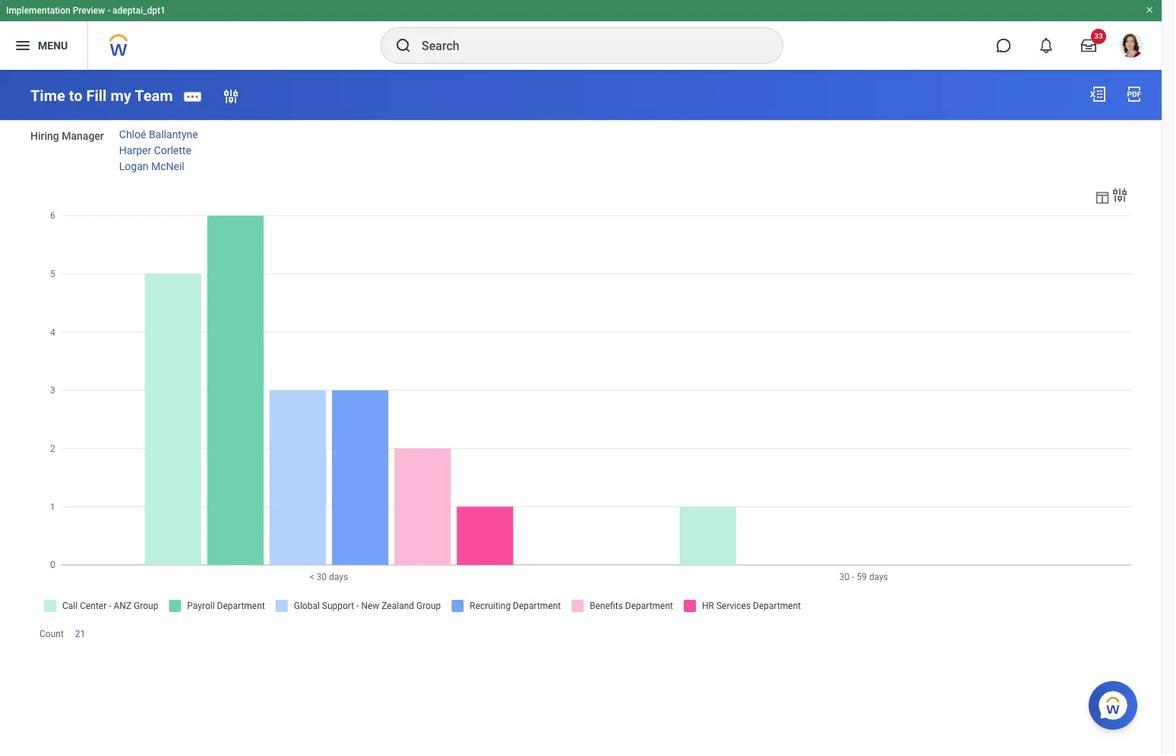 Task type: locate. For each thing, give the bounding box(es) containing it.
count
[[40, 629, 64, 640]]

logan mcneil
[[119, 160, 184, 173]]

harper corlette
[[119, 145, 191, 157]]

-
[[107, 5, 110, 16]]

hiring manager
[[30, 130, 104, 142]]

adeptai_dpt1
[[113, 5, 166, 16]]

menu banner
[[0, 0, 1162, 70]]

configure and view chart data image
[[1111, 186, 1129, 204], [1094, 189, 1111, 206]]

preview
[[73, 5, 105, 16]]

harper corlette link
[[119, 145, 191, 157]]

hiring
[[30, 130, 59, 142]]

time to fill my team
[[30, 86, 173, 105]]

time
[[30, 86, 65, 105]]

logan
[[119, 160, 149, 173]]

mcneil
[[151, 160, 184, 173]]

Search Workday  search field
[[422, 29, 751, 62]]

menu button
[[0, 21, 88, 70]]

corlette
[[154, 145, 191, 157]]

implementation
[[6, 5, 70, 16]]

time to fill my team main content
[[0, 70, 1162, 672]]

search image
[[394, 36, 413, 55]]

notifications large image
[[1039, 38, 1054, 53]]

ballantyne
[[149, 129, 198, 141]]

view printable version (pdf) image
[[1125, 85, 1143, 103]]

export to excel image
[[1089, 85, 1107, 103]]

21 button
[[75, 628, 88, 640]]



Task type: describe. For each thing, give the bounding box(es) containing it.
fill
[[86, 86, 107, 105]]

profile logan mcneil image
[[1119, 33, 1143, 61]]

change selection image
[[222, 87, 240, 106]]

my
[[110, 86, 131, 105]]

team
[[135, 86, 173, 105]]

implementation preview -   adeptai_dpt1
[[6, 5, 166, 16]]

21
[[75, 629, 85, 640]]

items selected list
[[119, 129, 224, 173]]

justify image
[[14, 36, 32, 55]]

to
[[69, 86, 82, 105]]

logan mcneil link
[[119, 160, 184, 173]]

menu
[[38, 39, 68, 51]]

chloé
[[119, 129, 146, 141]]

harper
[[119, 145, 151, 157]]

chloé ballantyne
[[119, 129, 198, 141]]

manager
[[62, 130, 104, 142]]

close environment banner image
[[1145, 5, 1154, 14]]

inbox large image
[[1081, 38, 1096, 53]]

33
[[1094, 32, 1103, 40]]

chloé ballantyne link
[[119, 129, 198, 141]]

time to fill my team link
[[30, 86, 173, 105]]

33 button
[[1072, 29, 1106, 62]]



Task type: vqa. For each thing, say whether or not it's contained in the screenshot.
chloé ballantyne
yes



